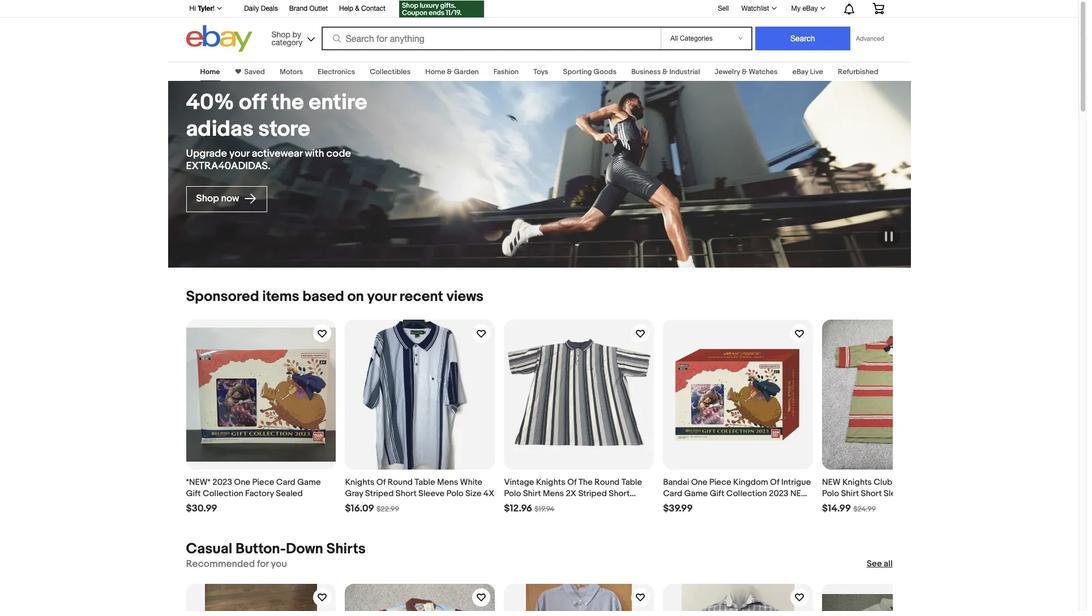 Task type: locate. For each thing, give the bounding box(es) containing it.
& right business
[[663, 67, 668, 76]]

down
[[286, 541, 323, 558]]

0 vertical spatial new
[[822, 477, 841, 488]]

0 vertical spatial game
[[297, 477, 321, 488]]

2 knights from the left
[[536, 477, 566, 488]]

mens inside vintage knights of the round table polo shirt mens 2x striped short sleeve 90s
[[543, 489, 564, 499]]

extra40adidas.
[[186, 160, 271, 173]]

1 vertical spatial your
[[367, 288, 396, 306]]

2023 down intrigue
[[769, 489, 789, 499]]

0 horizontal spatial sleeve
[[419, 489, 445, 499]]

1 horizontal spatial shop
[[272, 30, 290, 39]]

knights inside 'new knights club size large l mens polo shirt short sleeve green red striped'
[[843, 477, 872, 488]]

gift
[[186, 489, 201, 499], [710, 489, 725, 499]]

game inside bandai one piece kingdom of intrigue card game gift collection 2023 new in stock
[[684, 489, 708, 499]]

of up 2x on the bottom right
[[567, 477, 577, 488]]

in
[[663, 500, 671, 511]]

tyler
[[198, 4, 213, 12]]

$24.99
[[854, 505, 876, 514]]

gray
[[345, 489, 363, 499]]

1 horizontal spatial collection
[[727, 489, 767, 499]]

size inside 'new knights club size large l mens polo shirt short sleeve green red striped'
[[895, 477, 911, 488]]

round inside knights of round table mens white gray striped short sleeve polo size 4x $16.09 $22.99
[[388, 477, 413, 488]]

0 horizontal spatial shop
[[196, 193, 219, 205]]

my
[[792, 5, 801, 12]]

sleeve inside knights of round table mens white gray striped short sleeve polo size 4x $16.09 $22.99
[[419, 489, 445, 499]]

on
[[347, 288, 364, 306]]

live
[[810, 67, 823, 76]]

collection down kingdom
[[727, 489, 767, 499]]

2 table from the left
[[622, 477, 642, 488]]

knights up gray
[[345, 477, 375, 488]]

1 horizontal spatial striped
[[578, 489, 607, 499]]

card up "sealed"
[[276, 477, 295, 488]]

new down intrigue
[[791, 489, 809, 499]]

saved link
[[241, 67, 265, 76]]

knights
[[345, 477, 375, 488], [536, 477, 566, 488], [843, 477, 872, 488]]

home left garden
[[426, 67, 446, 76]]

all
[[884, 559, 893, 570]]

category
[[272, 38, 303, 47]]

knights inside knights of round table mens white gray striped short sleeve polo size 4x $16.09 $22.99
[[345, 477, 375, 488]]

0 horizontal spatial collection
[[203, 489, 243, 499]]

0 horizontal spatial round
[[388, 477, 413, 488]]

short down the club
[[861, 489, 882, 499]]

shirt up $14.99 $24.99
[[841, 489, 859, 499]]

& for contact
[[355, 5, 360, 12]]

your
[[229, 148, 250, 160], [367, 288, 396, 306]]

0 horizontal spatial new
[[791, 489, 809, 499]]

1 horizontal spatial one
[[691, 477, 708, 488]]

polo inside knights of round table mens white gray striped short sleeve polo size 4x $16.09 $22.99
[[447, 489, 464, 499]]

0 horizontal spatial polo
[[447, 489, 464, 499]]

2 round from the left
[[595, 477, 620, 488]]

1 home from the left
[[200, 67, 220, 76]]

1 horizontal spatial size
[[895, 477, 911, 488]]

of inside bandai one piece kingdom of intrigue card game gift collection 2023 new in stock
[[770, 477, 780, 488]]

3 short from the left
[[861, 489, 882, 499]]

$16.09 text field
[[345, 503, 374, 515]]

outlet
[[310, 5, 328, 12]]

table left white
[[415, 477, 435, 488]]

home
[[200, 67, 220, 76], [426, 67, 446, 76]]

1 horizontal spatial your
[[367, 288, 396, 306]]

striped
[[365, 489, 394, 499], [578, 489, 607, 499], [822, 500, 851, 511]]

1 vertical spatial shop
[[196, 193, 219, 205]]

3 knights from the left
[[843, 477, 872, 488]]

& for garden
[[447, 67, 452, 76]]

1 horizontal spatial 2023
[[769, 489, 789, 499]]

polo up the $14.99
[[822, 489, 839, 499]]

2 horizontal spatial striped
[[822, 500, 851, 511]]

1 polo from the left
[[447, 489, 464, 499]]

account navigation
[[183, 0, 893, 19]]

table inside knights of round table mens white gray striped short sleeve polo size 4x $16.09 $22.99
[[415, 477, 435, 488]]

recommended
[[186, 559, 255, 570]]

shirt inside 'new knights club size large l mens polo shirt short sleeve green red striped'
[[841, 489, 859, 499]]

sporting goods
[[563, 67, 617, 76]]

polo down white
[[447, 489, 464, 499]]

large
[[912, 477, 934, 488]]

$12.96
[[504, 503, 532, 515]]

3 polo from the left
[[822, 489, 839, 499]]

& inside account navigation
[[355, 5, 360, 12]]

size down white
[[466, 489, 482, 499]]

striped up $22.99 text box
[[365, 489, 394, 499]]

0 horizontal spatial one
[[234, 477, 250, 488]]

40% off the entire adidas store main content
[[0, 55, 1079, 612]]

0 horizontal spatial your
[[229, 148, 250, 160]]

0 horizontal spatial 2023
[[213, 477, 232, 488]]

striped inside knights of round table mens white gray striped short sleeve polo size 4x $16.09 $22.99
[[365, 489, 394, 499]]

code
[[327, 148, 351, 160]]

$19.94
[[535, 505, 555, 514]]

round right the
[[595, 477, 620, 488]]

None submit
[[756, 27, 851, 50]]

0 horizontal spatial knights
[[345, 477, 375, 488]]

0 vertical spatial card
[[276, 477, 295, 488]]

your up extra40adidas.
[[229, 148, 250, 160]]

2 horizontal spatial sleeve
[[884, 489, 910, 499]]

mens up red at the bottom
[[942, 477, 963, 488]]

shop inside '40% off the entire adidas store' main content
[[196, 193, 219, 205]]

2 horizontal spatial knights
[[843, 477, 872, 488]]

1 horizontal spatial gift
[[710, 489, 725, 499]]

home for home
[[200, 67, 220, 76]]

0 vertical spatial shop
[[272, 30, 290, 39]]

striped left previous price $24.99 text box
[[822, 500, 851, 511]]

1 vertical spatial new
[[791, 489, 809, 499]]

& left garden
[[447, 67, 452, 76]]

home for home & garden
[[426, 67, 446, 76]]

for
[[257, 559, 269, 570]]

& for industrial
[[663, 67, 668, 76]]

with
[[305, 148, 324, 160]]

jewelry & watches
[[715, 67, 778, 76]]

by
[[293, 30, 301, 39]]

round
[[388, 477, 413, 488], [595, 477, 620, 488]]

&
[[355, 5, 360, 12], [447, 67, 452, 76], [663, 67, 668, 76], [742, 67, 747, 76]]

refurbished link
[[838, 67, 879, 76]]

shirt up 90s
[[523, 489, 541, 499]]

table left bandai
[[622, 477, 642, 488]]

off
[[239, 89, 267, 116]]

size
[[895, 477, 911, 488], [466, 489, 482, 499]]

2 gift from the left
[[710, 489, 725, 499]]

one
[[234, 477, 250, 488], [691, 477, 708, 488]]

4x
[[484, 489, 495, 499]]

$12.96 $19.94
[[504, 503, 555, 515]]

1 horizontal spatial polo
[[504, 489, 521, 499]]

shirt
[[523, 489, 541, 499], [841, 489, 859, 499]]

shop inside shop by category
[[272, 30, 290, 39]]

of up $22.99
[[376, 477, 386, 488]]

mens left white
[[437, 477, 458, 488]]

intrigue
[[782, 477, 811, 488]]

shop for shop now
[[196, 193, 219, 205]]

piece left kingdom
[[710, 477, 732, 488]]

stock
[[673, 500, 701, 511]]

advanced
[[856, 35, 884, 42]]

2 piece from the left
[[710, 477, 732, 488]]

0 horizontal spatial mens
[[437, 477, 458, 488]]

the
[[271, 89, 304, 116]]

table
[[415, 477, 435, 488], [622, 477, 642, 488]]

sealed
[[276, 489, 303, 499]]

of
[[376, 477, 386, 488], [567, 477, 577, 488], [770, 477, 780, 488]]

!
[[213, 5, 215, 12]]

watches
[[749, 67, 778, 76]]

size right the club
[[895, 477, 911, 488]]

2 home from the left
[[426, 67, 446, 76]]

shirt inside vintage knights of the round table polo shirt mens 2x striped short sleeve 90s
[[523, 489, 541, 499]]

1 table from the left
[[415, 477, 435, 488]]

1 horizontal spatial home
[[426, 67, 446, 76]]

home up the 40%
[[200, 67, 220, 76]]

0 horizontal spatial short
[[396, 489, 417, 499]]

piece inside *new* 2023 one piece card game gift collection factory sealed $30.99
[[252, 477, 274, 488]]

game up stock
[[684, 489, 708, 499]]

of left intrigue
[[770, 477, 780, 488]]

short inside 'new knights club size large l mens polo shirt short sleeve green red striped'
[[861, 489, 882, 499]]

brand outlet link
[[289, 3, 328, 15]]

casual button-down shirts
[[186, 541, 366, 558]]

2 collection from the left
[[727, 489, 767, 499]]

2 short from the left
[[609, 489, 630, 499]]

motors
[[280, 67, 303, 76]]

0 horizontal spatial home
[[200, 67, 220, 76]]

0 vertical spatial your
[[229, 148, 250, 160]]

1 round from the left
[[388, 477, 413, 488]]

mens left 2x on the bottom right
[[543, 489, 564, 499]]

shop
[[272, 30, 290, 39], [196, 193, 219, 205]]

your inside 40% off the entire adidas store upgrade your activewear with code extra40adidas.
[[229, 148, 250, 160]]

electronics
[[318, 67, 355, 76]]

0 vertical spatial size
[[895, 477, 911, 488]]

0 horizontal spatial gift
[[186, 489, 201, 499]]

new up the $14.99
[[822, 477, 841, 488]]

gift inside bandai one piece kingdom of intrigue card game gift collection 2023 new in stock
[[710, 489, 725, 499]]

$12.96 text field
[[504, 503, 532, 515]]

1 horizontal spatial game
[[684, 489, 708, 499]]

knights up 90s
[[536, 477, 566, 488]]

game inside *new* 2023 one piece card game gift collection factory sealed $30.99
[[297, 477, 321, 488]]

your right on
[[367, 288, 396, 306]]

0 horizontal spatial card
[[276, 477, 295, 488]]

knights inside vintage knights of the round table polo shirt mens 2x striped short sleeve 90s
[[536, 477, 566, 488]]

home & garden
[[426, 67, 479, 76]]

1 vertical spatial card
[[663, 489, 683, 499]]

sleeve inside 'new knights club size large l mens polo shirt short sleeve green red striped'
[[884, 489, 910, 499]]

1 one from the left
[[234, 477, 250, 488]]

shop by category banner
[[183, 0, 893, 55]]

1 horizontal spatial table
[[622, 477, 642, 488]]

2 of from the left
[[567, 477, 577, 488]]

vintage
[[504, 477, 534, 488]]

0 horizontal spatial of
[[376, 477, 386, 488]]

business & industrial link
[[631, 67, 700, 76]]

1 piece from the left
[[252, 477, 274, 488]]

ebay inside '40% off the entire adidas store' main content
[[793, 67, 809, 76]]

of inside vintage knights of the round table polo shirt mens 2x striped short sleeve 90s
[[567, 477, 577, 488]]

2 shirt from the left
[[841, 489, 859, 499]]

mens
[[437, 477, 458, 488], [942, 477, 963, 488], [543, 489, 564, 499]]

1 vertical spatial size
[[466, 489, 482, 499]]

3 of from the left
[[770, 477, 780, 488]]

0 vertical spatial 2023
[[213, 477, 232, 488]]

2023 right *new*
[[213, 477, 232, 488]]

1 horizontal spatial round
[[595, 477, 620, 488]]

0 vertical spatial ebay
[[803, 5, 818, 12]]

piece up factory
[[252, 477, 274, 488]]

1 collection from the left
[[203, 489, 243, 499]]

1 horizontal spatial knights
[[536, 477, 566, 488]]

sporting goods link
[[563, 67, 617, 76]]

polo
[[447, 489, 464, 499], [504, 489, 521, 499], [822, 489, 839, 499]]

1 horizontal spatial short
[[609, 489, 630, 499]]

you
[[271, 559, 287, 570]]

short right 2x on the bottom right
[[609, 489, 630, 499]]

ebay left live on the right
[[793, 67, 809, 76]]

mens inside knights of round table mens white gray striped short sleeve polo size 4x $16.09 $22.99
[[437, 477, 458, 488]]

one up factory
[[234, 477, 250, 488]]

shop left by
[[272, 30, 290, 39]]

1 knights from the left
[[345, 477, 375, 488]]

jewelry
[[715, 67, 740, 76]]

polo down the vintage on the left of the page
[[504, 489, 521, 499]]

1 of from the left
[[376, 477, 386, 488]]

collection inside bandai one piece kingdom of intrigue card game gift collection 2023 new in stock
[[727, 489, 767, 499]]

2x
[[566, 489, 577, 499]]

0 horizontal spatial piece
[[252, 477, 274, 488]]

goods
[[594, 67, 617, 76]]

2 one from the left
[[691, 477, 708, 488]]

collectibles
[[370, 67, 411, 76]]

1 vertical spatial 2023
[[769, 489, 789, 499]]

2 horizontal spatial short
[[861, 489, 882, 499]]

1 horizontal spatial shirt
[[841, 489, 859, 499]]

& right "help" at the top of page
[[355, 5, 360, 12]]

one right bandai
[[691, 477, 708, 488]]

sleeve inside vintage knights of the round table polo shirt mens 2x striped short sleeve 90s
[[504, 500, 530, 511]]

the
[[579, 477, 593, 488]]

collection up the $30.99
[[203, 489, 243, 499]]

1 horizontal spatial sleeve
[[504, 500, 530, 511]]

ebay right my
[[803, 5, 818, 12]]

1 gift from the left
[[186, 489, 201, 499]]

card down bandai
[[663, 489, 683, 499]]

0 horizontal spatial table
[[415, 477, 435, 488]]

views
[[447, 288, 484, 306]]

*new*
[[186, 477, 211, 488]]

game up "sealed"
[[297, 477, 321, 488]]

collection inside *new* 2023 one piece card game gift collection factory sealed $30.99
[[203, 489, 243, 499]]

1 vertical spatial game
[[684, 489, 708, 499]]

your shopping cart image
[[872, 3, 885, 14]]

1 horizontal spatial mens
[[543, 489, 564, 499]]

0 horizontal spatial striped
[[365, 489, 394, 499]]

2 horizontal spatial of
[[770, 477, 780, 488]]

& right jewelry
[[742, 67, 747, 76]]

2 horizontal spatial polo
[[822, 489, 839, 499]]

1 vertical spatial ebay
[[793, 67, 809, 76]]

piece inside bandai one piece kingdom of intrigue card game gift collection 2023 new in stock
[[710, 477, 732, 488]]

1 short from the left
[[396, 489, 417, 499]]

items
[[262, 288, 299, 306]]

2 polo from the left
[[504, 489, 521, 499]]

based
[[303, 288, 344, 306]]

striped down the
[[578, 489, 607, 499]]

shop left now
[[196, 193, 219, 205]]

1 horizontal spatial piece
[[710, 477, 732, 488]]

0 horizontal spatial size
[[466, 489, 482, 499]]

1 horizontal spatial card
[[663, 489, 683, 499]]

knights left the club
[[843, 477, 872, 488]]

0 horizontal spatial shirt
[[523, 489, 541, 499]]

previous price $19.94 text field
[[535, 505, 555, 514]]

1 shirt from the left
[[523, 489, 541, 499]]

1 horizontal spatial new
[[822, 477, 841, 488]]

1 horizontal spatial of
[[567, 477, 577, 488]]

card
[[276, 477, 295, 488], [663, 489, 683, 499]]

short inside vintage knights of the round table polo shirt mens 2x striped short sleeve 90s
[[609, 489, 630, 499]]

2 horizontal spatial mens
[[942, 477, 963, 488]]

knights of round table mens white gray striped short sleeve polo size 4x $16.09 $22.99
[[345, 477, 495, 515]]

one inside *new* 2023 one piece card game gift collection factory sealed $30.99
[[234, 477, 250, 488]]

short up $22.99 text box
[[396, 489, 417, 499]]

0 horizontal spatial game
[[297, 477, 321, 488]]

size inside knights of round table mens white gray striped short sleeve polo size 4x $16.09 $22.99
[[466, 489, 482, 499]]

round up $22.99 text box
[[388, 477, 413, 488]]

short
[[396, 489, 417, 499], [609, 489, 630, 499], [861, 489, 882, 499]]



Task type: vqa. For each thing, say whether or not it's contained in the screenshot.
'SUBMIT'
yes



Task type: describe. For each thing, give the bounding box(es) containing it.
one inside bandai one piece kingdom of intrigue card game gift collection 2023 new in stock
[[691, 477, 708, 488]]

now
[[221, 193, 239, 205]]

$22.99
[[377, 505, 399, 514]]

shop by category button
[[266, 25, 317, 50]]

toys
[[534, 67, 549, 76]]

mens inside 'new knights club size large l mens polo shirt short sleeve green red striped'
[[942, 477, 963, 488]]

Search for anything text field
[[323, 28, 659, 49]]

recommended for you
[[186, 559, 287, 570]]

l
[[936, 477, 940, 488]]

2023 inside bandai one piece kingdom of intrigue card game gift collection 2023 new in stock
[[769, 489, 789, 499]]

of inside knights of round table mens white gray striped short sleeve polo size 4x $16.09 $22.99
[[376, 477, 386, 488]]

daily
[[244, 5, 259, 12]]

daily deals
[[244, 5, 278, 12]]

electronics link
[[318, 67, 355, 76]]

$30.99
[[186, 503, 217, 515]]

card inside bandai one piece kingdom of intrigue card game gift collection 2023 new in stock
[[663, 489, 683, 499]]

2023 inside *new* 2023 one piece card game gift collection factory sealed $30.99
[[213, 477, 232, 488]]

knights for $14.99
[[843, 477, 872, 488]]

card inside *new* 2023 one piece card game gift collection factory sealed $30.99
[[276, 477, 295, 488]]

sponsored items based on your recent views
[[186, 288, 484, 306]]

shop for shop by category
[[272, 30, 290, 39]]

vintage knights of the round table polo shirt mens 2x striped short sleeve 90s
[[504, 477, 642, 511]]

red
[[938, 489, 954, 499]]

business & industrial
[[631, 67, 700, 76]]

casual
[[186, 541, 232, 558]]

$39.99
[[663, 503, 693, 515]]

watchlist link
[[735, 2, 782, 15]]

new knights club size large l mens polo shirt short sleeve green red striped
[[822, 477, 963, 511]]

40%
[[186, 89, 234, 116]]

casual button-down shirts link
[[186, 541, 366, 558]]

ebay live link
[[793, 67, 823, 76]]

40% off the entire adidas store upgrade your activewear with code extra40adidas.
[[186, 89, 367, 173]]

round inside vintage knights of the round table polo shirt mens 2x striped short sleeve 90s
[[595, 477, 620, 488]]

see all link
[[867, 559, 893, 570]]

motors link
[[280, 67, 303, 76]]

garden
[[454, 67, 479, 76]]

$14.99 $24.99
[[822, 503, 876, 515]]

business
[[631, 67, 661, 76]]

see all
[[867, 559, 893, 570]]

fashion
[[494, 67, 519, 76]]

hi
[[189, 5, 196, 12]]

activewear
[[252, 148, 303, 160]]

jewelry & watches link
[[715, 67, 778, 76]]

previous price $22.99 text field
[[377, 505, 399, 514]]

button-
[[236, 541, 286, 558]]

table inside vintage knights of the round table polo shirt mens 2x striped short sleeve 90s
[[622, 477, 642, 488]]

contact
[[361, 5, 386, 12]]

previous price $24.99 text field
[[854, 505, 876, 514]]

& for watches
[[742, 67, 747, 76]]

my ebay
[[792, 5, 818, 12]]

striped inside 'new knights club size large l mens polo shirt short sleeve green red striped'
[[822, 500, 851, 511]]

$14.99
[[822, 503, 851, 515]]

ebay inside account navigation
[[803, 5, 818, 12]]

$14.99 text field
[[822, 503, 851, 515]]

short inside knights of round table mens white gray striped short sleeve polo size 4x $16.09 $22.99
[[396, 489, 417, 499]]

help
[[339, 5, 353, 12]]

knights for $12.96
[[536, 477, 566, 488]]

gift inside *new* 2023 one piece card game gift collection factory sealed $30.99
[[186, 489, 201, 499]]

$39.99 text field
[[663, 503, 693, 515]]

polo inside 'new knights club size large l mens polo shirt short sleeve green red striped'
[[822, 489, 839, 499]]

ebay live
[[793, 67, 823, 76]]

recent
[[400, 288, 443, 306]]

bandai one piece kingdom of intrigue card game gift collection 2023 new in stock
[[663, 477, 811, 511]]

striped inside vintage knights of the round table polo shirt mens 2x striped short sleeve 90s
[[578, 489, 607, 499]]

none submit inside shop by category banner
[[756, 27, 851, 50]]

toys link
[[534, 67, 549, 76]]

industrial
[[670, 67, 700, 76]]

*new* 2023 one piece card game gift collection factory sealed $30.99
[[186, 477, 321, 515]]

recommended for you element
[[186, 559, 287, 571]]

advanced link
[[851, 27, 890, 50]]

hi tyler !
[[189, 4, 215, 12]]

get the coupon image
[[399, 1, 484, 18]]

$16.09
[[345, 503, 374, 515]]

daily deals link
[[244, 3, 278, 15]]

entire
[[309, 89, 367, 116]]

polo inside vintage knights of the round table polo shirt mens 2x striped short sleeve 90s
[[504, 489, 521, 499]]

brand
[[289, 5, 308, 12]]

store
[[258, 116, 310, 143]]

sponsored
[[186, 288, 259, 306]]

my ebay link
[[785, 2, 831, 15]]

$30.99 text field
[[186, 503, 217, 515]]

saved
[[244, 67, 265, 76]]

refurbished
[[838, 67, 879, 76]]

collectibles link
[[370, 67, 411, 76]]

new inside 'new knights club size large l mens polo shirt short sleeve green red striped'
[[822, 477, 841, 488]]

home & garden link
[[426, 67, 479, 76]]

help & contact
[[339, 5, 386, 12]]

shirts
[[327, 541, 366, 558]]

factory
[[245, 489, 274, 499]]

see
[[867, 559, 882, 570]]

watchlist
[[742, 5, 769, 12]]

white
[[460, 477, 483, 488]]

fashion link
[[494, 67, 519, 76]]

new inside bandai one piece kingdom of intrigue card game gift collection 2023 new in stock
[[791, 489, 809, 499]]

green
[[912, 489, 936, 499]]

club
[[874, 477, 893, 488]]



